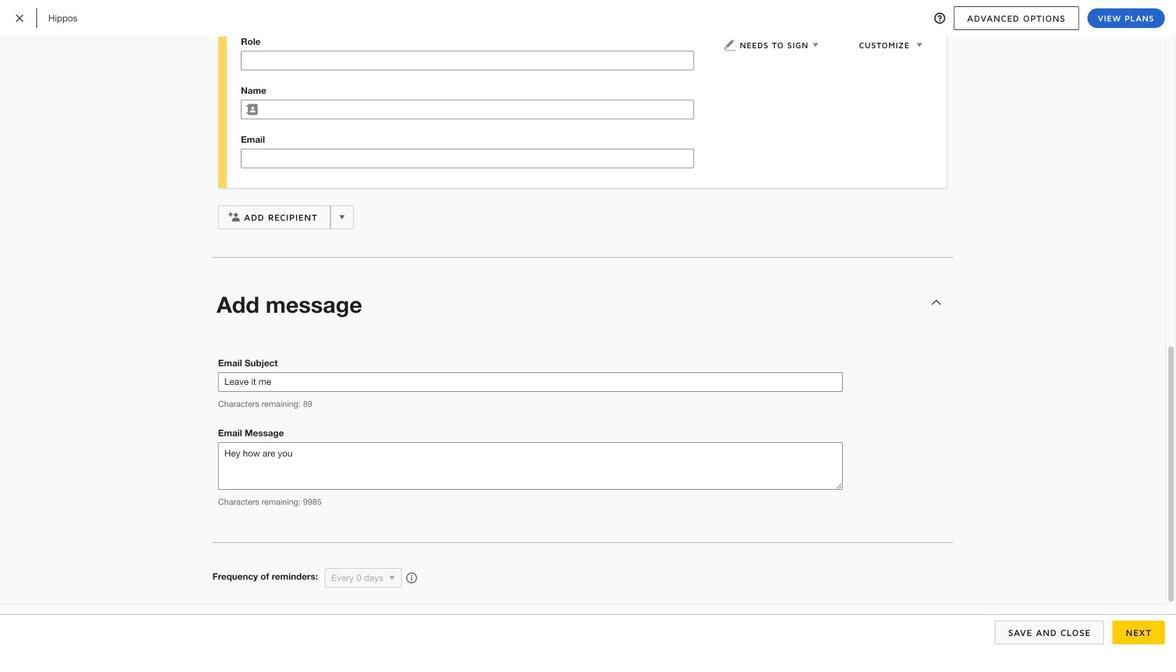 Task type: locate. For each thing, give the bounding box(es) containing it.
None text field
[[263, 101, 694, 119], [242, 150, 694, 168], [263, 101, 694, 119], [242, 150, 694, 168]]

Complete with DocuSign: text field
[[219, 373, 843, 392]]

None text field
[[242, 51, 694, 70]]

Enter Message text field
[[218, 443, 843, 490]]



Task type: vqa. For each thing, say whether or not it's contained in the screenshot.
Complete with DocuSign: TEXT FIELD
yes



